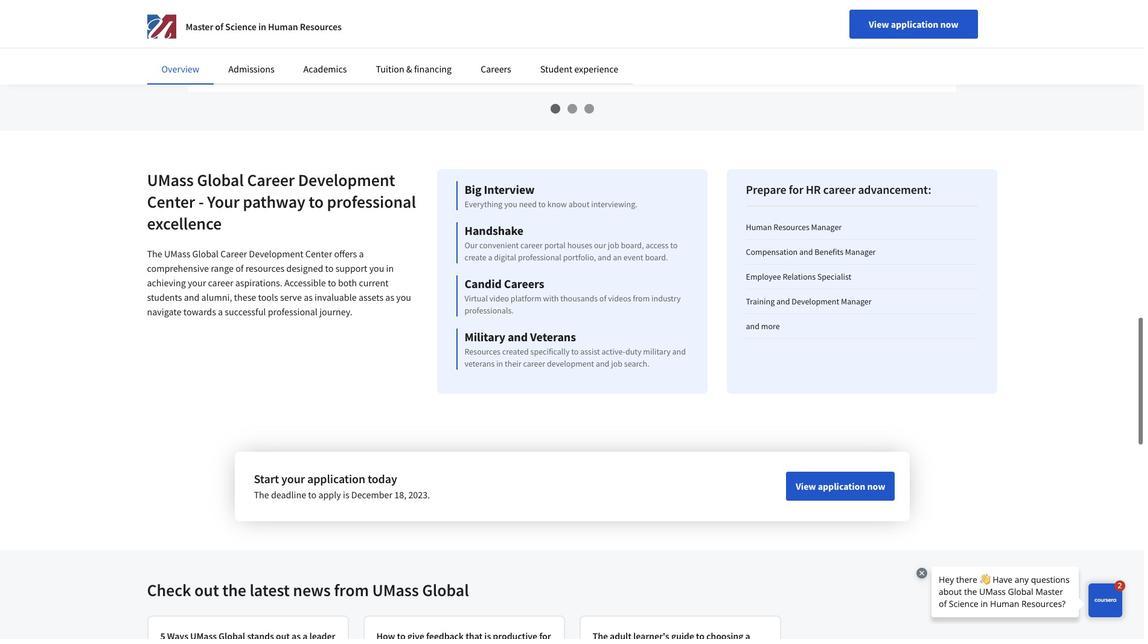 Task type: vqa. For each thing, say whether or not it's contained in the screenshot.
Overview link
yes



Task type: describe. For each thing, give the bounding box(es) containing it.
2 as from the left
[[386, 291, 394, 303]]

for
[[789, 182, 804, 197]]

start
[[254, 471, 279, 486]]

your inside start your application today the deadline to apply is december 18, 2023.
[[282, 471, 305, 486]]

video
[[490, 293, 509, 304]]

view application now button for master of science in human resources
[[850, 10, 978, 39]]

professional inside the umass global career development center offers a comprehensive range of resources designed to support you in achieving your career aspirations. accessible to both current students and alumni, these tools serve as invaluable assets as you navigate towards a successful professional journey.
[[268, 306, 318, 318]]

0 vertical spatial careers
[[481, 63, 511, 75]]

platform
[[511, 293, 542, 304]]

student experience
[[540, 63, 619, 75]]

start your application today the deadline to apply is december 18, 2023.
[[254, 471, 430, 501]]

to inside umass global career development center - your pathway to professional excellence
[[309, 191, 324, 213]]

benefits
[[815, 246, 844, 257]]

aspirations.
[[235, 277, 283, 289]]

offers
[[334, 248, 357, 260]]

student
[[540, 63, 573, 75]]

need
[[519, 199, 537, 210]]

to left support at the top of page
[[325, 262, 334, 274]]

the umass global career development center offers a comprehensive range of resources designed to support you in achieving your career aspirations. accessible to both current students and alumni, these tools serve as invaluable assets as you navigate towards a successful professional journey.
[[147, 248, 411, 318]]

view for master of science in human resources
[[869, 18, 889, 30]]

comprehensive
[[147, 262, 209, 274]]

university of massachusetts global logo image
[[147, 12, 176, 41]]

specialist
[[818, 271, 852, 282]]

job inside the handshake our convenient career portal houses our job board, access to create a digital professional portfolio, and an event board.
[[608, 240, 620, 251]]

successful
[[225, 306, 266, 318]]

tuition
[[376, 63, 405, 75]]

pathway
[[243, 191, 305, 213]]

admissions link
[[229, 63, 275, 75]]

range
[[211, 262, 234, 274]]

serve
[[280, 291, 302, 303]]

board,
[[621, 240, 644, 251]]

career inside umass global career development center - your pathway to professional excellence
[[247, 169, 295, 191]]

journey.
[[320, 306, 353, 318]]

academics
[[304, 63, 347, 75]]

0 vertical spatial of
[[215, 21, 223, 33]]

december
[[351, 489, 393, 501]]

military and veterans resources created specifically to assist active-duty military and veterans in their career development and job search.
[[465, 329, 686, 369]]

board.
[[645, 252, 668, 263]]

excellence
[[147, 213, 222, 234]]

duty
[[626, 346, 642, 357]]

portal
[[545, 240, 566, 251]]

career right hr
[[824, 182, 856, 197]]

view application now for the deadline to apply is december 18, 2023.
[[796, 480, 886, 492]]

resources inside military and veterans resources created specifically to assist active-duty military and veterans in their career development and job search.
[[465, 346, 501, 357]]

out
[[194, 579, 219, 601]]

handshake
[[465, 223, 524, 238]]

create
[[465, 252, 487, 263]]

master
[[186, 21, 213, 33]]

0 vertical spatial resources
[[300, 21, 342, 33]]

now for master of science in human resources
[[941, 18, 959, 30]]

0 vertical spatial human
[[268, 21, 298, 33]]

to inside start your application today the deadline to apply is december 18, 2023.
[[308, 489, 317, 501]]

professional inside umass global career development center - your pathway to professional excellence
[[327, 191, 416, 213]]

apply
[[319, 489, 341, 501]]

view application now for master of science in human resources
[[869, 18, 959, 30]]

achieving
[[147, 277, 186, 289]]

2023.
[[409, 489, 430, 501]]

resources
[[246, 262, 285, 274]]

know
[[548, 199, 567, 210]]

to up invaluable
[[328, 277, 336, 289]]

career inside the umass global career development center offers a comprehensive range of resources designed to support you in achieving your career aspirations. accessible to both current students and alumni, these tools serve as invaluable assets as you navigate towards a successful professional journey.
[[221, 248, 247, 260]]

created
[[502, 346, 529, 357]]

center inside the umass global career development center offers a comprehensive range of resources designed to support you in achieving your career aspirations. accessible to both current students and alumni, these tools serve as invaluable assets as you navigate towards a successful professional journey.
[[305, 248, 332, 260]]

center inside umass global career development center - your pathway to professional excellence
[[147, 191, 195, 213]]

military
[[465, 329, 506, 344]]

application inside start your application today the deadline to apply is december 18, 2023.
[[307, 471, 365, 486]]

development
[[547, 358, 594, 369]]

2 vertical spatial you
[[396, 291, 411, 303]]

global inside umass global career development center - your pathway to professional excellence
[[197, 169, 244, 191]]

today
[[368, 471, 397, 486]]

event
[[624, 252, 644, 263]]

umass inside the umass global career development center offers a comprehensive range of resources designed to support you in achieving your career aspirations. accessible to both current students and alumni, these tools serve as invaluable assets as you navigate towards a successful professional journey.
[[164, 248, 190, 260]]

tools
[[258, 291, 278, 303]]

tuition & financing link
[[376, 63, 452, 75]]

and right military
[[673, 346, 686, 357]]

navigate
[[147, 306, 182, 318]]

check
[[147, 579, 191, 601]]

with
[[543, 293, 559, 304]]

alumni,
[[202, 291, 232, 303]]

houses
[[568, 240, 593, 251]]

career inside military and veterans resources created specifically to assist active-duty military and veterans in their career development and job search.
[[523, 358, 546, 369]]

and left more at the bottom of the page
[[746, 321, 760, 332]]

military
[[643, 346, 671, 357]]

professionals.
[[465, 305, 514, 316]]

to inside the handshake our convenient career portal houses our job board, access to create a digital professional portfolio, and an event board.
[[671, 240, 678, 251]]

careers link
[[481, 63, 511, 75]]

about
[[569, 199, 590, 210]]

advancement:
[[858, 182, 932, 197]]

news
[[293, 579, 331, 601]]

training and development manager
[[746, 296, 872, 307]]

active-
[[602, 346, 626, 357]]

big
[[465, 182, 482, 197]]

the inside start your application today the deadline to apply is december 18, 2023.
[[254, 489, 269, 501]]

18,
[[395, 489, 407, 501]]

in inside the umass global career development center offers a comprehensive range of resources designed to support you in achieving your career aspirations. accessible to both current students and alumni, these tools serve as invaluable assets as you navigate towards a successful professional journey.
[[386, 262, 394, 274]]

science
[[225, 21, 257, 33]]

convenient
[[480, 240, 519, 251]]

handshake our convenient career portal houses our job board, access to create a digital professional portfolio, and an event board.
[[465, 223, 678, 263]]

portfolio,
[[563, 252, 596, 263]]



Task type: locate. For each thing, give the bounding box(es) containing it.
relations
[[783, 271, 816, 282]]

development inside the umass global career development center offers a comprehensive range of resources designed to support you in achieving your career aspirations. accessible to both current students and alumni, these tools serve as invaluable assets as you navigate towards a successful professional journey.
[[249, 248, 304, 260]]

of inside the umass global career development center offers a comprehensive range of resources designed to support you in achieving your career aspirations. accessible to both current students and alumni, these tools serve as invaluable assets as you navigate towards a successful professional journey.
[[236, 262, 244, 274]]

as down accessible
[[304, 291, 313, 303]]

admissions
[[229, 63, 275, 75]]

careers inside "candid careers virtual video platform with thousands of videos from industry professionals."
[[504, 276, 545, 291]]

1 vertical spatial job
[[611, 358, 623, 369]]

assist
[[581, 346, 600, 357]]

0 horizontal spatial as
[[304, 291, 313, 303]]

0 vertical spatial development
[[298, 169, 395, 191]]

2 vertical spatial development
[[792, 296, 840, 307]]

the
[[222, 579, 246, 601]]

to
[[309, 191, 324, 213], [539, 199, 546, 210], [671, 240, 678, 251], [325, 262, 334, 274], [328, 277, 336, 289], [572, 346, 579, 357], [308, 489, 317, 501]]

a inside the handshake our convenient career portal houses our job board, access to create a digital professional portfolio, and an event board.
[[488, 252, 493, 263]]

resources up compensation and benefits manager
[[774, 222, 810, 233]]

0 vertical spatial center
[[147, 191, 195, 213]]

access
[[646, 240, 669, 251]]

a right create
[[488, 252, 493, 263]]

0 vertical spatial the
[[147, 248, 162, 260]]

of left videos
[[600, 293, 607, 304]]

the
[[147, 248, 162, 260], [254, 489, 269, 501]]

in left the their on the left of the page
[[497, 358, 503, 369]]

support
[[336, 262, 368, 274]]

2 horizontal spatial a
[[488, 252, 493, 263]]

manager up benefits
[[812, 222, 842, 233]]

1 vertical spatial now
[[868, 480, 886, 492]]

career inside the umass global career development center offers a comprehensive range of resources designed to support you in achieving your career aspirations. accessible to both current students and alumni, these tools serve as invaluable assets as you navigate towards a successful professional journey.
[[208, 277, 233, 289]]

and left benefits
[[800, 246, 813, 257]]

application for master of science in human resources
[[891, 18, 939, 30]]

our
[[465, 240, 478, 251]]

manager for development
[[841, 296, 872, 307]]

application for the deadline to apply is december 18, 2023.
[[818, 480, 866, 492]]

to right need
[[539, 199, 546, 210]]

both
[[338, 277, 357, 289]]

their
[[505, 358, 522, 369]]

0 horizontal spatial you
[[369, 262, 384, 274]]

1 horizontal spatial now
[[941, 18, 959, 30]]

2 vertical spatial professional
[[268, 306, 318, 318]]

1 horizontal spatial a
[[359, 248, 364, 260]]

and right training
[[777, 296, 790, 307]]

professional up offers
[[327, 191, 416, 213]]

and up created at the left
[[508, 329, 528, 344]]

from
[[633, 293, 650, 304], [334, 579, 369, 601]]

0 horizontal spatial application
[[307, 471, 365, 486]]

you up current
[[369, 262, 384, 274]]

in up current
[[386, 262, 394, 274]]

digital
[[494, 252, 517, 263]]

0 horizontal spatial resources
[[300, 21, 342, 33]]

hr
[[806, 182, 821, 197]]

0 horizontal spatial view
[[796, 480, 816, 492]]

overview
[[162, 63, 200, 75]]

center up designed
[[305, 248, 332, 260]]

to right pathway
[[309, 191, 324, 213]]

1 vertical spatial development
[[249, 248, 304, 260]]

interview
[[484, 182, 535, 197]]

you right "assets"
[[396, 291, 411, 303]]

1 vertical spatial you
[[369, 262, 384, 274]]

1 vertical spatial of
[[236, 262, 244, 274]]

and down "our" at top right
[[598, 252, 612, 263]]

global
[[457, 36, 480, 47], [197, 169, 244, 191], [192, 248, 219, 260], [422, 579, 469, 601]]

check out the latest news from umass global
[[147, 579, 469, 601]]

you down interview
[[504, 199, 518, 210]]

manager right benefits
[[846, 246, 876, 257]]

view
[[869, 18, 889, 30], [796, 480, 816, 492]]

the down start in the left bottom of the page
[[254, 489, 269, 501]]

training
[[746, 296, 775, 307]]

1 vertical spatial view application now
[[796, 480, 886, 492]]

application
[[891, 18, 939, 30], [307, 471, 365, 486], [818, 480, 866, 492]]

to inside military and veterans resources created specifically to assist active-duty military and veterans in their career development and job search.
[[572, 346, 579, 357]]

umass global career development center - your pathway to professional excellence
[[147, 169, 416, 234]]

from right videos
[[633, 293, 650, 304]]

assets
[[359, 291, 384, 303]]

current
[[359, 277, 389, 289]]

human right science
[[268, 21, 298, 33]]

accessible
[[284, 277, 326, 289]]

1 vertical spatial your
[[282, 471, 305, 486]]

umass global
[[433, 36, 480, 47]]

career left the portal
[[521, 240, 543, 251]]

candid careers virtual video platform with thousands of videos from industry professionals.
[[465, 276, 681, 316]]

experience
[[575, 63, 619, 75]]

view application now button for the deadline to apply is december 18, 2023.
[[786, 472, 895, 501]]

0 vertical spatial your
[[188, 277, 206, 289]]

0 vertical spatial view
[[869, 18, 889, 30]]

the inside the umass global career development center offers a comprehensive range of resources designed to support you in achieving your career aspirations. accessible to both current students and alumni, these tools serve as invaluable assets as you navigate towards a successful professional journey.
[[147, 248, 162, 260]]

of right range
[[236, 262, 244, 274]]

from inside "candid careers virtual video platform with thousands of videos from industry professionals."
[[633, 293, 650, 304]]

academics link
[[304, 63, 347, 75]]

compensation
[[746, 246, 798, 257]]

student experience link
[[540, 63, 619, 75]]

2 vertical spatial resources
[[465, 346, 501, 357]]

2 horizontal spatial application
[[891, 18, 939, 30]]

1 vertical spatial resources
[[774, 222, 810, 233]]

1 horizontal spatial resources
[[465, 346, 501, 357]]

a right offers
[[359, 248, 364, 260]]

1 vertical spatial view
[[796, 480, 816, 492]]

job down active-
[[611, 358, 623, 369]]

0 horizontal spatial a
[[218, 306, 223, 318]]

manager down specialist
[[841, 296, 872, 307]]

deadline
[[271, 489, 306, 501]]

master of science in human resources
[[186, 21, 342, 33]]

0 vertical spatial from
[[633, 293, 650, 304]]

and down active-
[[596, 358, 610, 369]]

these
[[234, 291, 256, 303]]

and inside the handshake our convenient career portal houses our job board, access to create a digital professional portfolio, and an event board.
[[598, 252, 612, 263]]

1 vertical spatial from
[[334, 579, 369, 601]]

our
[[594, 240, 606, 251]]

you
[[504, 199, 518, 210], [369, 262, 384, 274], [396, 291, 411, 303]]

0 horizontal spatial from
[[334, 579, 369, 601]]

is
[[343, 489, 350, 501]]

a
[[359, 248, 364, 260], [488, 252, 493, 263], [218, 306, 223, 318]]

1 vertical spatial careers
[[504, 276, 545, 291]]

1 as from the left
[[304, 291, 313, 303]]

2 horizontal spatial resources
[[774, 222, 810, 233]]

of
[[215, 21, 223, 33], [236, 262, 244, 274], [600, 293, 607, 304]]

you inside big interview everything you need to know about interviewing.
[[504, 199, 518, 210]]

latest
[[250, 579, 290, 601]]

0 horizontal spatial your
[[188, 277, 206, 289]]

invaluable
[[315, 291, 357, 303]]

videos
[[608, 293, 631, 304]]

2 horizontal spatial in
[[497, 358, 503, 369]]

as right "assets"
[[386, 291, 394, 303]]

1 horizontal spatial you
[[396, 291, 411, 303]]

1 vertical spatial center
[[305, 248, 332, 260]]

development
[[298, 169, 395, 191], [249, 248, 304, 260], [792, 296, 840, 307]]

to inside big interview everything you need to know about interviewing.
[[539, 199, 546, 210]]

2 vertical spatial in
[[497, 358, 503, 369]]

your down comprehensive
[[188, 277, 206, 289]]

0 horizontal spatial human
[[268, 21, 298, 33]]

industry
[[652, 293, 681, 304]]

big interview everything you need to know about interviewing.
[[465, 182, 638, 210]]

careers
[[481, 63, 511, 75], [504, 276, 545, 291]]

more
[[762, 321, 780, 332]]

1 vertical spatial view application now button
[[786, 472, 895, 501]]

professional
[[327, 191, 416, 213], [518, 252, 562, 263], [268, 306, 318, 318]]

an
[[613, 252, 622, 263]]

1 horizontal spatial professional
[[327, 191, 416, 213]]

overview link
[[162, 63, 200, 75]]

0 horizontal spatial center
[[147, 191, 195, 213]]

resources up veterans
[[465, 346, 501, 357]]

career inside the handshake our convenient career portal houses our job board, access to create a digital professional portfolio, and an event board.
[[521, 240, 543, 251]]

compensation and benefits manager
[[746, 246, 876, 257]]

umass inside umass global career development center - your pathway to professional excellence
[[147, 169, 194, 191]]

2 horizontal spatial professional
[[518, 252, 562, 263]]

your inside the umass global career development center offers a comprehensive range of resources designed to support you in achieving your career aspirations. accessible to both current students and alumni, these tools serve as invaluable assets as you navigate towards a successful professional journey.
[[188, 277, 206, 289]]

career down range
[[208, 277, 233, 289]]

from right news
[[334, 579, 369, 601]]

0 horizontal spatial in
[[258, 21, 266, 33]]

development inside umass global career development center - your pathway to professional excellence
[[298, 169, 395, 191]]

job inside military and veterans resources created specifically to assist active-duty military and veterans in their career development and job search.
[[611, 358, 623, 369]]

virtual
[[465, 293, 488, 304]]

1 vertical spatial professional
[[518, 252, 562, 263]]

1 horizontal spatial center
[[305, 248, 332, 260]]

resources up academics 'link'
[[300, 21, 342, 33]]

center left -
[[147, 191, 195, 213]]

to left the apply on the bottom of the page
[[308, 489, 317, 501]]

the up comprehensive
[[147, 248, 162, 260]]

-
[[199, 191, 204, 213]]

0 vertical spatial view application now button
[[850, 10, 978, 39]]

0 vertical spatial in
[[258, 21, 266, 33]]

career right your
[[247, 169, 295, 191]]

1 horizontal spatial from
[[633, 293, 650, 304]]

2 horizontal spatial you
[[504, 199, 518, 210]]

0 vertical spatial now
[[941, 18, 959, 30]]

of inside "candid careers virtual video platform with thousands of videos from industry professionals."
[[600, 293, 607, 304]]

1 vertical spatial manager
[[846, 246, 876, 257]]

1 vertical spatial human
[[746, 222, 772, 233]]

job
[[608, 240, 620, 251], [611, 358, 623, 369]]

professional down serve
[[268, 306, 318, 318]]

in inside military and veterans resources created specifically to assist active-duty military and veterans in their career development and job search.
[[497, 358, 503, 369]]

your
[[207, 191, 240, 213]]

0 vertical spatial manager
[[812, 222, 842, 233]]

and up towards at top
[[184, 291, 200, 303]]

1 horizontal spatial the
[[254, 489, 269, 501]]

0 horizontal spatial now
[[868, 480, 886, 492]]

prepare
[[746, 182, 787, 197]]

your
[[188, 277, 206, 289], [282, 471, 305, 486]]

careers left student
[[481, 63, 511, 75]]

0 horizontal spatial the
[[147, 248, 162, 260]]

a down alumni,
[[218, 306, 223, 318]]

0 vertical spatial you
[[504, 199, 518, 210]]

now
[[941, 18, 959, 30], [868, 480, 886, 492]]

1 vertical spatial in
[[386, 262, 394, 274]]

1 horizontal spatial in
[[386, 262, 394, 274]]

1 horizontal spatial as
[[386, 291, 394, 303]]

everything
[[465, 199, 503, 210]]

0 vertical spatial job
[[608, 240, 620, 251]]

of right the master
[[215, 21, 223, 33]]

slides element
[[159, 103, 985, 116]]

careers up platform
[[504, 276, 545, 291]]

now for the deadline to apply is december 18, 2023.
[[868, 480, 886, 492]]

manager for benefits
[[846, 246, 876, 257]]

candid
[[465, 276, 502, 291]]

your up deadline
[[282, 471, 305, 486]]

veterans
[[465, 358, 495, 369]]

thousands
[[561, 293, 598, 304]]

0 horizontal spatial professional
[[268, 306, 318, 318]]

career
[[824, 182, 856, 197], [521, 240, 543, 251], [208, 277, 233, 289], [523, 358, 546, 369]]

2 horizontal spatial of
[[600, 293, 607, 304]]

0 vertical spatial view application now
[[869, 18, 959, 30]]

1 horizontal spatial your
[[282, 471, 305, 486]]

financing
[[414, 63, 452, 75]]

human up compensation
[[746, 222, 772, 233]]

view for the deadline to apply is december 18, 2023.
[[796, 480, 816, 492]]

career up range
[[221, 248, 247, 260]]

employee relations specialist
[[746, 271, 852, 282]]

1 horizontal spatial application
[[818, 480, 866, 492]]

tuition & financing
[[376, 63, 452, 75]]

towards
[[183, 306, 216, 318]]

global inside the umass global career development center offers a comprehensive range of resources designed to support you in achieving your career aspirations. accessible to both current students and alumni, these tools serve as invaluable assets as you navigate towards a successful professional journey.
[[192, 248, 219, 260]]

interviewing.
[[591, 199, 638, 210]]

1 vertical spatial career
[[221, 248, 247, 260]]

to right the access
[[671, 240, 678, 251]]

to up development
[[572, 346, 579, 357]]

professional down the portal
[[518, 252, 562, 263]]

designed
[[286, 262, 323, 274]]

2 vertical spatial manager
[[841, 296, 872, 307]]

0 horizontal spatial of
[[215, 21, 223, 33]]

in right science
[[258, 21, 266, 33]]

and inside the umass global career development center offers a comprehensive range of resources designed to support you in achieving your career aspirations. accessible to both current students and alumni, these tools serve as invaluable assets as you navigate towards a successful professional journey.
[[184, 291, 200, 303]]

career down specifically
[[523, 358, 546, 369]]

professional inside the handshake our convenient career portal houses our job board, access to create a digital professional portfolio, and an event board.
[[518, 252, 562, 263]]

0 vertical spatial career
[[247, 169, 295, 191]]

job up the an on the right top
[[608, 240, 620, 251]]

2 vertical spatial of
[[600, 293, 607, 304]]

&
[[406, 63, 412, 75]]

1 horizontal spatial view
[[869, 18, 889, 30]]

1 vertical spatial the
[[254, 489, 269, 501]]

1 horizontal spatial of
[[236, 262, 244, 274]]

as
[[304, 291, 313, 303], [386, 291, 394, 303]]

0 vertical spatial professional
[[327, 191, 416, 213]]

1 horizontal spatial human
[[746, 222, 772, 233]]



